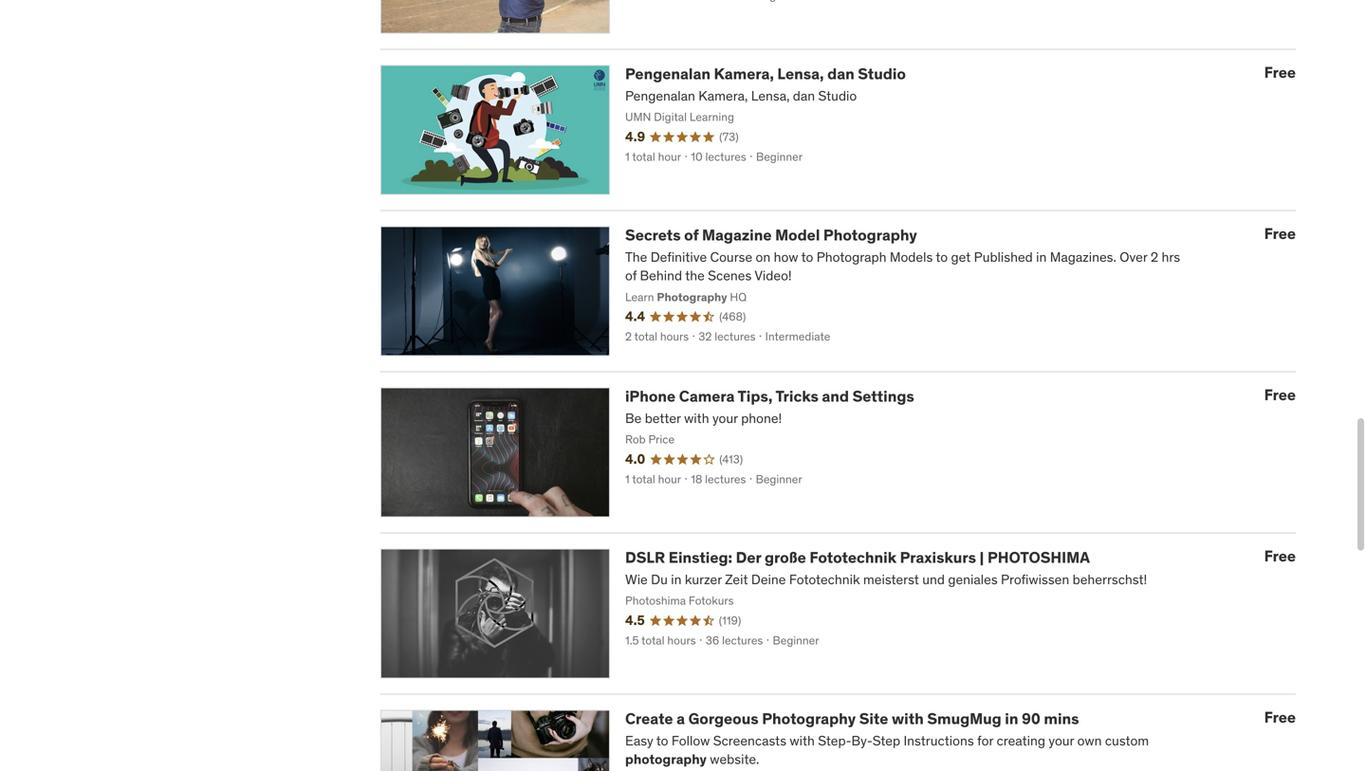 Task type: describe. For each thing, give the bounding box(es) containing it.
tricks
[[776, 387, 819, 406]]

create a gorgeous photography site with smugmug in 90 mins
[[626, 709, 1080, 729]]

studio
[[858, 64, 906, 83]]

create
[[626, 709, 674, 729]]

and
[[822, 387, 850, 406]]

90
[[1022, 709, 1041, 729]]

free for secrets of magazine model photography
[[1265, 224, 1297, 243]]

1 vertical spatial photography
[[762, 709, 856, 729]]

dslr einstieg: der große fototechnik praxiskurs | photoshima
[[626, 548, 1091, 568]]

pengenalan kamera, lensa, dan studio link
[[626, 64, 906, 83]]

einstieg:
[[669, 548, 733, 568]]

secrets of magazine model photography
[[626, 225, 918, 245]]

|
[[980, 548, 985, 568]]

fototechnik
[[810, 548, 897, 568]]

a
[[677, 709, 685, 729]]

secrets
[[626, 225, 681, 245]]

free for dslr einstieg: der große fototechnik praxiskurs | photoshima
[[1265, 547, 1297, 566]]

iphone
[[626, 387, 676, 406]]

praxiskurs
[[900, 548, 977, 568]]

iphone camera tips, tricks and settings
[[626, 387, 915, 406]]

dslr
[[626, 548, 666, 568]]

gorgeous
[[689, 709, 759, 729]]

dslr einstieg: der große fototechnik praxiskurs | photoshima link
[[626, 548, 1091, 568]]

pengenalan kamera, lensa, dan studio
[[626, 64, 906, 83]]

iphone camera tips, tricks and settings link
[[626, 387, 915, 406]]



Task type: locate. For each thing, give the bounding box(es) containing it.
kamera,
[[714, 64, 774, 83]]

photoshima
[[988, 548, 1091, 568]]

with
[[892, 709, 924, 729]]

mins
[[1045, 709, 1080, 729]]

camera
[[679, 387, 735, 406]]

große
[[765, 548, 807, 568]]

2 free from the top
[[1265, 224, 1297, 243]]

4 free from the top
[[1265, 547, 1297, 566]]

3 free from the top
[[1265, 385, 1297, 405]]

dan
[[828, 64, 855, 83]]

photography left site
[[762, 709, 856, 729]]

photography right model
[[824, 225, 918, 245]]

photography
[[824, 225, 918, 245], [762, 709, 856, 729]]

magazine
[[702, 225, 772, 245]]

secrets of magazine model photography link
[[626, 225, 918, 245]]

site
[[860, 709, 889, 729]]

model
[[776, 225, 820, 245]]

pengenalan
[[626, 64, 711, 83]]

of
[[685, 225, 699, 245]]

tips,
[[738, 387, 773, 406]]

free
[[1265, 63, 1297, 82], [1265, 224, 1297, 243], [1265, 385, 1297, 405], [1265, 547, 1297, 566], [1265, 708, 1297, 728]]

settings
[[853, 387, 915, 406]]

free for create a gorgeous photography site with smugmug in 90 mins
[[1265, 708, 1297, 728]]

0 vertical spatial photography
[[824, 225, 918, 245]]

smugmug
[[928, 709, 1002, 729]]

lensa,
[[778, 64, 824, 83]]

free for iphone camera tips, tricks and settings
[[1265, 385, 1297, 405]]

5 free from the top
[[1265, 708, 1297, 728]]

create a gorgeous photography site with smugmug in 90 mins link
[[626, 709, 1080, 729]]

free for pengenalan kamera, lensa, dan studio
[[1265, 63, 1297, 82]]

1 free from the top
[[1265, 63, 1297, 82]]

in
[[1006, 709, 1019, 729]]

der
[[736, 548, 762, 568]]



Task type: vqa. For each thing, say whether or not it's contained in the screenshot.
the $18.99 to the bottom
no



